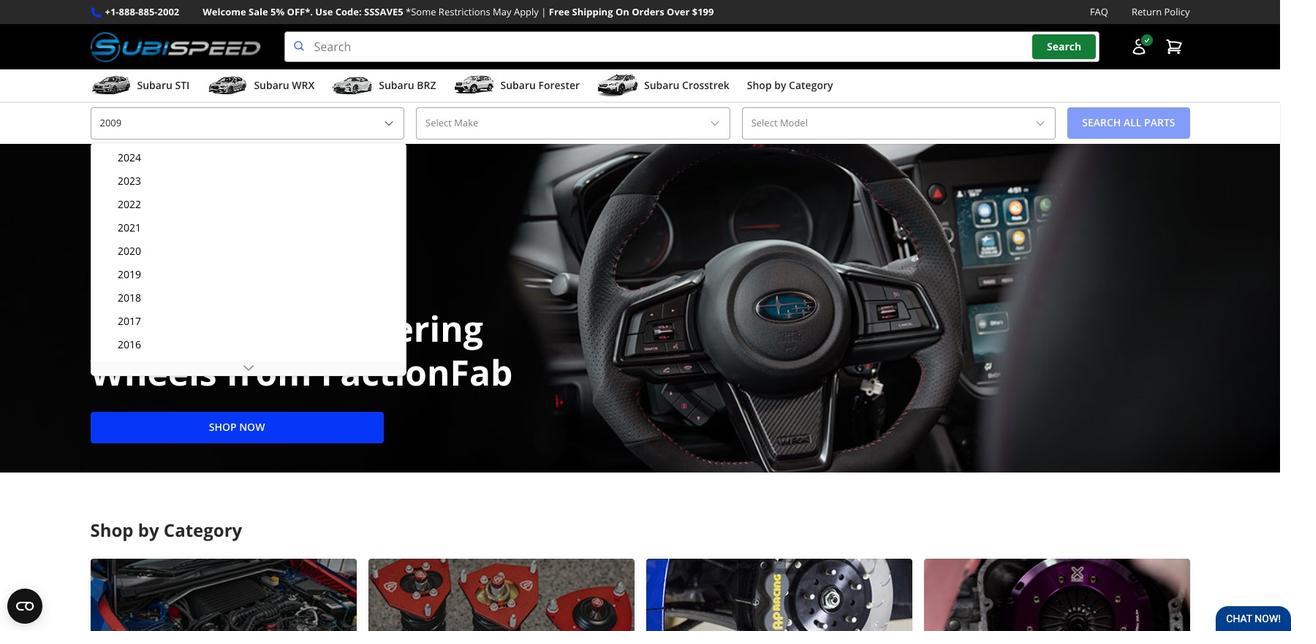 Task type: vqa. For each thing, say whether or not it's contained in the screenshot.
time,
no



Task type: describe. For each thing, give the bounding box(es) containing it.
*some restrictions may apply | free shipping on orders over $199
[[406, 5, 714, 18]]

shop now
[[209, 420, 265, 434]]

list box containing 2024
[[91, 143, 406, 632]]

2024
[[118, 151, 141, 165]]

sale
[[249, 5, 268, 18]]

2019
[[118, 268, 141, 281]]

2018
[[118, 291, 141, 305]]

2017
[[118, 314, 141, 328]]

open widget image
[[7, 589, 42, 624]]

return policy
[[1132, 5, 1190, 18]]

group containing 2024
[[94, 146, 403, 632]]

by
[[138, 518, 159, 542]]

*some
[[406, 5, 436, 18]]

shop now link
[[90, 412, 384, 443]]

$199
[[692, 5, 714, 18]]

faq
[[1090, 5, 1108, 18]]

885-
[[138, 5, 158, 18]]

policy
[[1164, 5, 1190, 18]]

over
[[667, 5, 690, 18]]

|
[[541, 5, 546, 18]]

2023
[[118, 174, 141, 188]]

5%
[[271, 5, 285, 18]]

return
[[1132, 5, 1162, 18]]

shop
[[90, 518, 133, 542]]

category
[[164, 518, 242, 542]]

2016
[[118, 338, 141, 352]]

888-
[[119, 5, 138, 18]]

apply
[[514, 5, 539, 18]]



Task type: locate. For each thing, give the bounding box(es) containing it.
faq link
[[1090, 4, 1108, 20]]

list box
[[91, 143, 406, 632]]

2002
[[158, 5, 179, 18]]

welcome sale 5% off*. use code: sssave5
[[203, 5, 403, 18]]

2020
[[118, 244, 141, 258]]

on
[[616, 5, 629, 18]]

+1-888-885-2002
[[105, 5, 179, 18]]

2021
[[118, 221, 141, 235]]

shop
[[209, 420, 237, 434]]

+1-
[[105, 5, 119, 18]]

return policy link
[[1132, 4, 1190, 20]]

2022
[[118, 197, 141, 211]]

shipping
[[572, 5, 613, 18]]

restrictions
[[439, 5, 490, 18]]

may
[[493, 5, 511, 18]]

option
[[94, 357, 403, 380]]

+1-888-885-2002 link
[[105, 4, 179, 20]]

orders
[[632, 5, 664, 18]]

welcome
[[203, 5, 246, 18]]

search button
[[1032, 35, 1096, 59]]

search input field
[[284, 32, 1099, 62]]

search
[[1047, 40, 1082, 54]]

off*.
[[287, 5, 313, 18]]

use
[[315, 5, 333, 18]]

free
[[549, 5, 570, 18]]

group
[[94, 146, 403, 632]]

code:
[[335, 5, 362, 18]]

shop by category
[[90, 518, 242, 542]]

sssave5
[[364, 5, 403, 18]]

now
[[239, 420, 265, 434]]



